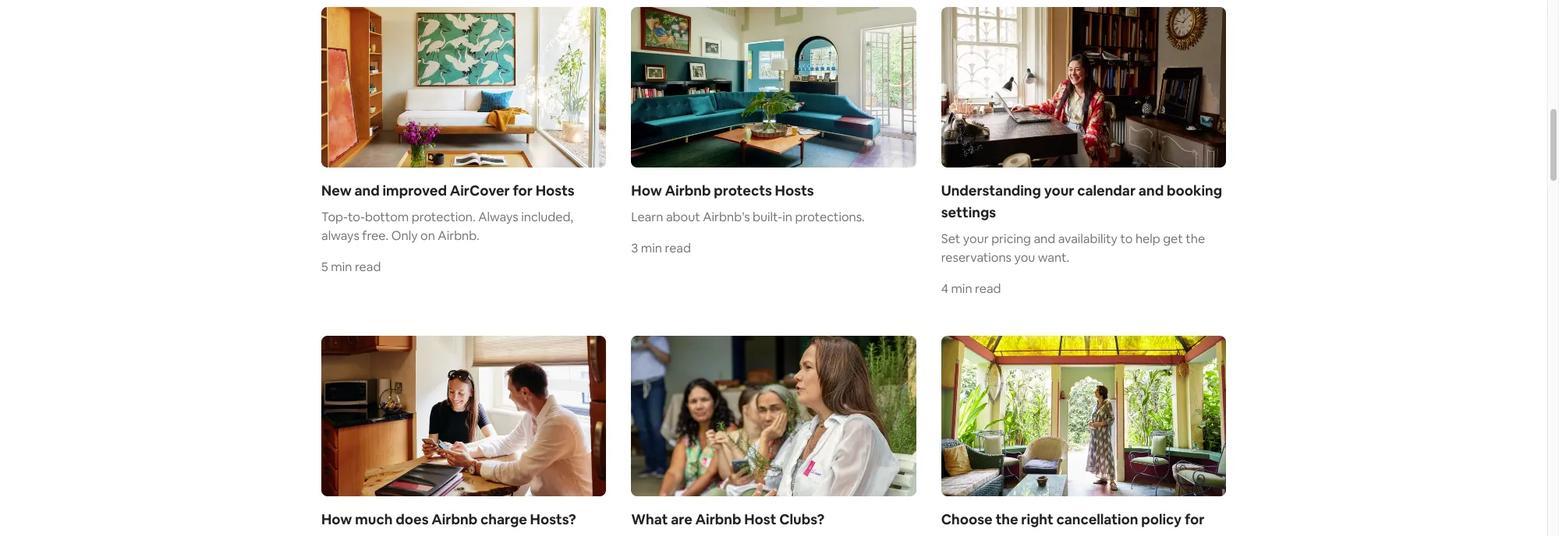 Task type: vqa. For each thing, say whether or not it's contained in the screenshot.
the middle the read
yes



Task type: locate. For each thing, give the bounding box(es) containing it.
to-
[[348, 209, 365, 225]]

a woman and man sit at a kitchen table, having a conversation while looking at their phones. image
[[321, 336, 606, 497], [321, 336, 606, 497]]

1 horizontal spatial for
[[1185, 511, 1205, 529]]

you
[[1014, 250, 1035, 266], [941, 532, 966, 537]]

2 horizontal spatial read
[[975, 281, 1001, 297]]

and inside set your pricing and availability to help get the reservations you want.
[[1034, 231, 1055, 247]]

your up reservations
[[963, 231, 989, 247]]

0 horizontal spatial min
[[331, 259, 352, 275]]

understanding
[[941, 182, 1041, 200]]

four people sit on a white bench. the person in the foreground is speaking, while the other three listen. image
[[631, 336, 916, 497], [631, 336, 916, 497]]

and inside understanding your calendar and booking settings
[[1139, 182, 1164, 200]]

policy
[[1141, 511, 1182, 529]]

the left right on the bottom of the page
[[996, 511, 1018, 529]]

does
[[396, 511, 429, 529]]

and up to-
[[355, 182, 380, 200]]

your inside understanding your calendar and booking settings
[[1044, 182, 1074, 200]]

read for new
[[355, 259, 381, 275]]

read down free.
[[355, 259, 381, 275]]

read down about
[[665, 240, 691, 257]]

min
[[641, 240, 662, 257], [331, 259, 352, 275], [951, 281, 972, 297]]

0 horizontal spatial hosts
[[536, 182, 575, 200]]

0 vertical spatial the
[[1186, 231, 1205, 247]]

on
[[420, 228, 435, 244]]

min right "4"
[[951, 281, 972, 297]]

2 hosts from the left
[[775, 182, 814, 200]]

0 horizontal spatial how
[[321, 511, 352, 529]]

1 vertical spatial you
[[941, 532, 966, 537]]

and left booking
[[1139, 182, 1164, 200]]

you down pricing
[[1014, 250, 1035, 266]]

1 horizontal spatial and
[[1034, 231, 1055, 247]]

cancellation
[[1056, 511, 1138, 529]]

want.
[[1038, 250, 1070, 266]]

2 vertical spatial read
[[975, 281, 1001, 297]]

right
[[1021, 511, 1053, 529]]

2 horizontal spatial and
[[1139, 182, 1164, 200]]

for
[[513, 182, 533, 200], [1185, 511, 1205, 529]]

hosts up included,
[[536, 182, 575, 200]]

min for understanding your calendar and booking settings
[[951, 281, 972, 297]]

and
[[355, 182, 380, 200], [1139, 182, 1164, 200], [1034, 231, 1055, 247]]

0 vertical spatial you
[[1014, 250, 1035, 266]]

0 horizontal spatial and
[[355, 182, 380, 200]]

0 vertical spatial for
[[513, 182, 533, 200]]

read for understanding
[[975, 281, 1001, 297]]

aircover
[[450, 182, 510, 200]]

min right 5
[[331, 259, 352, 275]]

0 horizontal spatial you
[[941, 532, 966, 537]]

settings
[[941, 204, 996, 221]]

a painting of herons anchors a sunny room with bookshelves along one wall and a coffee table in the foreground. image
[[321, 7, 606, 168], [321, 7, 606, 168]]

4 min read
[[941, 281, 1001, 297]]

how left the much
[[321, 511, 352, 529]]

a bright and airy living room with a turquoise couch. image
[[631, 7, 916, 168], [631, 7, 916, 168]]

1 horizontal spatial you
[[1014, 250, 1035, 266]]

1 horizontal spatial how
[[631, 182, 662, 200]]

always
[[321, 228, 359, 244]]

0 vertical spatial min
[[641, 240, 662, 257]]

what
[[631, 511, 668, 529]]

min right 3
[[641, 240, 662, 257]]

airbnb
[[665, 182, 711, 200], [431, 511, 478, 529], [695, 511, 741, 529]]

new and improved aircover for hosts
[[321, 182, 575, 200]]

0 vertical spatial how
[[631, 182, 662, 200]]

how up learn
[[631, 182, 662, 200]]

1 vertical spatial the
[[996, 511, 1018, 529]]

protects
[[714, 182, 772, 200]]

read down reservations
[[975, 281, 1001, 297]]

read
[[665, 240, 691, 257], [355, 259, 381, 275], [975, 281, 1001, 297]]

0 horizontal spatial your
[[963, 231, 989, 247]]

for right policy
[[1185, 511, 1205, 529]]

how
[[631, 182, 662, 200], [321, 511, 352, 529]]

1 horizontal spatial the
[[1186, 231, 1205, 247]]

built-
[[753, 209, 783, 225]]

what are airbnb host clubs? link
[[631, 336, 916, 537]]

1 vertical spatial min
[[331, 259, 352, 275]]

4
[[941, 281, 948, 297]]

your for pricing
[[963, 231, 989, 247]]

about
[[666, 209, 700, 225]]

only
[[391, 228, 418, 244]]

the
[[1186, 231, 1205, 247], [996, 511, 1018, 529]]

top-to-bottom protection. always included, always free. only on airbnb.
[[321, 209, 573, 244]]

airbnb right 'does'
[[431, 511, 478, 529]]

hosts
[[536, 182, 575, 200], [775, 182, 814, 200]]

1 horizontal spatial min
[[641, 240, 662, 257]]

0 horizontal spatial read
[[355, 259, 381, 275]]

1 horizontal spatial your
[[1044, 182, 1074, 200]]

choose the right cancellation policy for you
[[941, 511, 1205, 537]]

are
[[671, 511, 692, 529]]

you down choose
[[941, 532, 966, 537]]

how inside how much does airbnb charge hosts? link
[[321, 511, 352, 529]]

protection.
[[412, 209, 476, 225]]

2 vertical spatial min
[[951, 281, 972, 297]]

1 vertical spatial how
[[321, 511, 352, 529]]

always
[[478, 209, 518, 225]]

0 horizontal spatial the
[[996, 511, 1018, 529]]

host
[[744, 511, 776, 529]]

and for to
[[1034, 231, 1055, 247]]

your inside set your pricing and availability to help get the reservations you want.
[[963, 231, 989, 247]]

0 vertical spatial read
[[665, 240, 691, 257]]

0 vertical spatial your
[[1044, 182, 1074, 200]]

1 horizontal spatial read
[[665, 240, 691, 257]]

included,
[[521, 209, 573, 225]]

for up always at the left of page
[[513, 182, 533, 200]]

the inside the choose the right cancellation policy for you
[[996, 511, 1018, 529]]

the inside set your pricing and availability to help get the reservations you want.
[[1186, 231, 1205, 247]]

1 vertical spatial for
[[1185, 511, 1205, 529]]

a woman in a grey and white print dress stands on a patio surrounded by plants with a yellow ceiling. image
[[941, 336, 1226, 497], [941, 336, 1226, 497]]

1 hosts from the left
[[536, 182, 575, 200]]

1 vertical spatial your
[[963, 231, 989, 247]]

a woman in a red shirt works on a computer at a desk smiling. image
[[941, 7, 1226, 168], [941, 7, 1226, 168]]

bottom
[[365, 209, 409, 225]]

get
[[1163, 231, 1183, 247]]

1 vertical spatial read
[[355, 259, 381, 275]]

the right the get
[[1186, 231, 1205, 247]]

1 horizontal spatial hosts
[[775, 182, 814, 200]]

2 horizontal spatial min
[[951, 281, 972, 297]]

and up 'want.'
[[1034, 231, 1055, 247]]

understanding your calendar and booking settings
[[941, 182, 1222, 221]]

5 min read
[[321, 259, 381, 275]]

your left calendar
[[1044, 182, 1074, 200]]

your
[[1044, 182, 1074, 200], [963, 231, 989, 247]]

hosts up in
[[775, 182, 814, 200]]



Task type: describe. For each thing, give the bounding box(es) containing it.
for inside the choose the right cancellation policy for you
[[1185, 511, 1205, 529]]

improved
[[383, 182, 447, 200]]

5
[[321, 259, 328, 275]]

how much does airbnb charge hosts? link
[[321, 336, 606, 537]]

how airbnb protects hosts
[[631, 182, 814, 200]]

reservations
[[941, 250, 1012, 266]]

in
[[783, 209, 792, 225]]

airbnb up about
[[665, 182, 711, 200]]

clubs?
[[779, 511, 825, 529]]

set
[[941, 231, 960, 247]]

to
[[1120, 231, 1133, 247]]

much
[[355, 511, 393, 529]]

0 horizontal spatial for
[[513, 182, 533, 200]]

set your pricing and availability to help get the reservations you want.
[[941, 231, 1205, 266]]

protections.
[[795, 209, 865, 225]]

read for how
[[665, 240, 691, 257]]

3 min read
[[631, 240, 691, 257]]

choose
[[941, 511, 993, 529]]

3
[[631, 240, 638, 257]]

calendar
[[1077, 182, 1136, 200]]

learn
[[631, 209, 663, 225]]

how for how airbnb protects hosts
[[631, 182, 662, 200]]

airbnb.
[[438, 228, 479, 244]]

help
[[1136, 231, 1160, 247]]

you inside the choose the right cancellation policy for you
[[941, 532, 966, 537]]

your for calendar
[[1044, 182, 1074, 200]]

availability
[[1058, 231, 1118, 247]]

min for new and improved aircover for hosts
[[331, 259, 352, 275]]

min for how airbnb protects hosts
[[641, 240, 662, 257]]

top-
[[321, 209, 348, 225]]

airbnb right 'are'
[[695, 511, 741, 529]]

what are airbnb host clubs?
[[631, 511, 825, 529]]

hosts?
[[530, 511, 576, 529]]

booking
[[1167, 182, 1222, 200]]

charge
[[480, 511, 527, 529]]

airbnb's
[[703, 209, 750, 225]]

choose the right cancellation policy for you link
[[941, 336, 1226, 537]]

learn about airbnb's built-in protections.
[[631, 209, 865, 225]]

and for settings
[[1139, 182, 1164, 200]]

free.
[[362, 228, 389, 244]]

how much does airbnb charge hosts?
[[321, 511, 576, 529]]

you inside set your pricing and availability to help get the reservations you want.
[[1014, 250, 1035, 266]]

new
[[321, 182, 352, 200]]

how for how much does airbnb charge hosts?
[[321, 511, 352, 529]]

pricing
[[991, 231, 1031, 247]]



